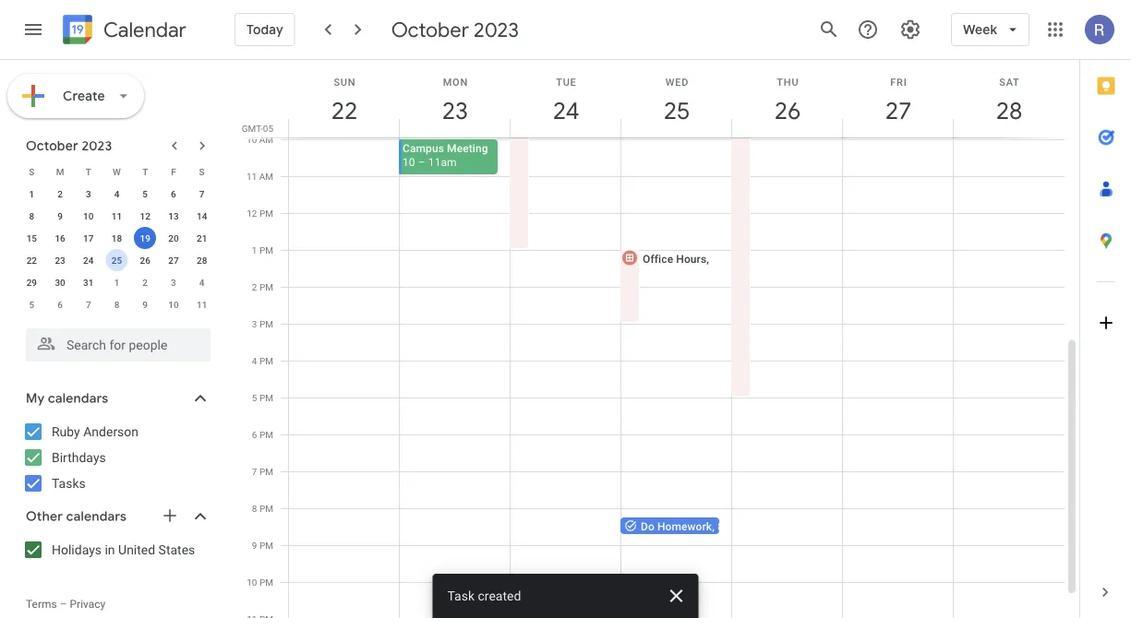 Task type: locate. For each thing, give the bounding box(es) containing it.
2 vertical spatial 1
[[114, 277, 119, 288]]

3 up november 10 element
[[171, 277, 176, 288]]

pm up '2 pm'
[[260, 245, 273, 256]]

25 down the wed
[[663, 96, 689, 126]]

0 vertical spatial 4
[[114, 188, 119, 200]]

do homework , 8:15pm
[[641, 521, 756, 534]]

1 vertical spatial october 2023
[[26, 138, 112, 154]]

0 vertical spatial –
[[418, 156, 426, 169]]

28 element
[[191, 249, 213, 272]]

6 row from the top
[[18, 272, 216, 294]]

10 left 05
[[247, 134, 257, 145]]

28 down the 21
[[197, 255, 207, 266]]

10 pm
[[247, 577, 273, 588]]

8 down november 1 element
[[114, 299, 119, 310]]

12 inside row
[[140, 211, 150, 222]]

pm for 10 pm
[[260, 577, 273, 588]]

12 down 11 am
[[247, 208, 257, 219]]

meeting
[[447, 142, 488, 155]]

10 for 10 "element"
[[83, 211, 94, 222]]

23
[[441, 96, 467, 126], [55, 255, 65, 266]]

1 horizontal spatial 2023
[[474, 17, 519, 42]]

1 vertical spatial 27
[[168, 255, 179, 266]]

1 vertical spatial 11
[[112, 211, 122, 222]]

1 horizontal spatial 24
[[552, 96, 578, 126]]

1 s from the left
[[29, 166, 35, 177]]

my calendars button
[[4, 384, 229, 414]]

25 column header
[[621, 60, 733, 138]]

27 down fri
[[884, 96, 911, 126]]

10 element
[[77, 205, 100, 227]]

0 horizontal spatial 27
[[168, 255, 179, 266]]

– inside campus meeting 10 – 11am
[[418, 156, 426, 169]]

23 down 16
[[55, 255, 65, 266]]

1 vertical spatial 5
[[29, 299, 34, 310]]

1 horizontal spatial 9
[[143, 299, 148, 310]]

19 cell
[[131, 227, 159, 249]]

1 horizontal spatial 8
[[114, 299, 119, 310]]

0 vertical spatial 3
[[86, 188, 91, 200]]

22 down '15'
[[26, 255, 37, 266]]

november 5 element
[[21, 294, 43, 316]]

october 2023 up mon at the top of page
[[391, 17, 519, 42]]

2 am from the top
[[259, 171, 273, 182]]

0 horizontal spatial 9
[[57, 211, 63, 222]]

2023 up 23 column header
[[474, 17, 519, 42]]

week button
[[952, 7, 1030, 52]]

1 for november 1 element
[[114, 277, 119, 288]]

0 horizontal spatial 11
[[112, 211, 122, 222]]

11 for november 11 element
[[197, 299, 207, 310]]

10 inside "element"
[[83, 211, 94, 222]]

2 horizontal spatial 9
[[252, 540, 257, 552]]

22 element
[[21, 249, 43, 272]]

1 vertical spatial 1
[[252, 245, 257, 256]]

0 horizontal spatial 2023
[[82, 138, 112, 154]]

ruby anderson
[[52, 424, 139, 440]]

3 up 10 "element"
[[86, 188, 91, 200]]

am up '12 pm' on the left top of the page
[[259, 171, 273, 182]]

pm down 9 pm
[[260, 577, 273, 588]]

, right office
[[707, 253, 709, 266]]

0 horizontal spatial t
[[86, 166, 91, 177]]

1 horizontal spatial 2
[[143, 277, 148, 288]]

9 up '10 pm'
[[252, 540, 257, 552]]

11 for 11 am
[[247, 171, 257, 182]]

6 for november 6 element
[[57, 299, 63, 310]]

2 horizontal spatial 7
[[252, 467, 257, 478]]

2 for 2 pm
[[252, 282, 257, 293]]

0 vertical spatial 24
[[552, 96, 578, 126]]

4 up 5 pm
[[252, 356, 257, 367]]

task
[[448, 589, 475, 604]]

9 down november 2 element on the left top
[[143, 299, 148, 310]]

, for homework
[[712, 521, 715, 534]]

24 down tue
[[552, 96, 578, 126]]

11 for 11 element
[[112, 211, 122, 222]]

pm
[[260, 208, 273, 219], [260, 245, 273, 256], [260, 282, 273, 293], [260, 319, 273, 330], [260, 356, 273, 367], [260, 393, 273, 404], [260, 430, 273, 441], [260, 467, 273, 478], [260, 503, 273, 515], [260, 540, 273, 552], [260, 577, 273, 588]]

pm up 3 pm
[[260, 282, 273, 293]]

grid
[[236, 60, 1080, 619]]

12 element
[[134, 205, 156, 227]]

t left w
[[86, 166, 91, 177]]

8 for november 8 element
[[114, 299, 119, 310]]

0 vertical spatial 23
[[441, 96, 467, 126]]

3 down '2 pm'
[[252, 319, 257, 330]]

12 up the 19
[[140, 211, 150, 222]]

23 inside "grid"
[[55, 255, 65, 266]]

6 for 6 pm
[[252, 430, 257, 441]]

t
[[86, 166, 91, 177], [142, 166, 148, 177]]

thu
[[777, 76, 800, 88]]

– down the campus
[[418, 156, 426, 169]]

pm up 1 pm
[[260, 208, 273, 219]]

holidays in united states
[[52, 543, 195, 558]]

0 horizontal spatial ,
[[707, 253, 709, 266]]

0 horizontal spatial 2
[[57, 188, 63, 200]]

0 horizontal spatial 6
[[57, 299, 63, 310]]

privacy link
[[70, 599, 106, 612]]

22 down sun on the left of page
[[330, 96, 357, 126]]

calendar heading
[[100, 17, 186, 43]]

ruby
[[52, 424, 80, 440]]

2 vertical spatial 6
[[252, 430, 257, 441]]

october up mon at the top of page
[[391, 17, 469, 42]]

2 pm from the top
[[260, 245, 273, 256]]

terms
[[26, 599, 57, 612]]

26 down thu
[[774, 96, 800, 126]]

1 vertical spatial 8
[[114, 299, 119, 310]]

1 up november 8 element
[[114, 277, 119, 288]]

calendars up ruby
[[48, 391, 108, 407]]

30 element
[[49, 272, 71, 294]]

create
[[63, 88, 105, 104]]

13 element
[[163, 205, 185, 227]]

1 horizontal spatial 3
[[171, 277, 176, 288]]

4 down the 28 element in the left top of the page
[[199, 277, 205, 288]]

1 horizontal spatial –
[[418, 156, 426, 169]]

s
[[29, 166, 35, 177], [199, 166, 205, 177]]

0 vertical spatial 5
[[143, 188, 148, 200]]

7 for november 7 element
[[86, 299, 91, 310]]

1 vertical spatial 6
[[57, 299, 63, 310]]

7 up 14 'element'
[[199, 188, 205, 200]]

1 vertical spatial 28
[[197, 255, 207, 266]]

12 for 12
[[140, 211, 150, 222]]

2 horizontal spatial 8
[[252, 503, 257, 515]]

10 down the campus
[[403, 156, 415, 169]]

28 column header
[[953, 60, 1065, 138]]

2 s from the left
[[199, 166, 205, 177]]

6 down 5 pm
[[252, 430, 257, 441]]

2 vertical spatial 5
[[252, 393, 257, 404]]

2 down m
[[57, 188, 63, 200]]

pm up '8 pm'
[[260, 467, 273, 478]]

october 2023 up m
[[26, 138, 112, 154]]

0 vertical spatial 11
[[247, 171, 257, 182]]

0 horizontal spatial 7
[[86, 299, 91, 310]]

birthdays
[[52, 450, 106, 466]]

1 vertical spatial 7
[[86, 299, 91, 310]]

2023 down create
[[82, 138, 112, 154]]

2 horizontal spatial 11
[[247, 171, 257, 182]]

5 down 29 'element'
[[29, 299, 34, 310]]

1 up "15" element
[[29, 188, 34, 200]]

1 pm from the top
[[260, 208, 273, 219]]

1 horizontal spatial 28
[[995, 96, 1022, 126]]

2 vertical spatial 3
[[252, 319, 257, 330]]

s right f
[[199, 166, 205, 177]]

1 vertical spatial 2023
[[82, 138, 112, 154]]

None search field
[[0, 321, 229, 362]]

4 row from the top
[[18, 227, 216, 249]]

1 horizontal spatial 23
[[441, 96, 467, 126]]

7 down 31 element
[[86, 299, 91, 310]]

24 up 31
[[83, 255, 94, 266]]

1 horizontal spatial 22
[[330, 96, 357, 126]]

–
[[418, 156, 426, 169], [60, 599, 67, 612]]

calendars
[[48, 391, 108, 407], [66, 509, 127, 526]]

campus meeting 10 – 11am
[[403, 142, 488, 169]]

24
[[552, 96, 578, 126], [83, 255, 94, 266]]

grid containing 22
[[236, 60, 1080, 619]]

s left m
[[29, 166, 35, 177]]

row containing 29
[[18, 272, 216, 294]]

0 horizontal spatial 23
[[55, 255, 65, 266]]

2 horizontal spatial 3
[[252, 319, 257, 330]]

0 vertical spatial 25
[[663, 96, 689, 126]]

2 vertical spatial 4
[[252, 356, 257, 367]]

1
[[29, 188, 34, 200], [252, 245, 257, 256], [114, 277, 119, 288]]

november 2 element
[[134, 272, 156, 294]]

23 down mon at the top of page
[[441, 96, 467, 126]]

26 inside 'row group'
[[140, 255, 150, 266]]

pm down '8 pm'
[[260, 540, 273, 552]]

0 horizontal spatial 3
[[86, 188, 91, 200]]

10 up 17
[[83, 211, 94, 222]]

0 horizontal spatial s
[[29, 166, 35, 177]]

26 inside column header
[[774, 96, 800, 126]]

pm for 12 pm
[[260, 208, 273, 219]]

10 pm from the top
[[260, 540, 273, 552]]

6 down f
[[171, 188, 176, 200]]

wed 25
[[663, 76, 689, 126]]

0 horizontal spatial 5
[[29, 299, 34, 310]]

17
[[83, 233, 94, 244]]

3 row from the top
[[18, 205, 216, 227]]

calendar element
[[59, 11, 186, 52]]

11 inside 11 element
[[112, 211, 122, 222]]

tab list
[[1081, 60, 1132, 567]]

6
[[171, 188, 176, 200], [57, 299, 63, 310], [252, 430, 257, 441]]

november 1 element
[[106, 272, 128, 294]]

2 vertical spatial 8
[[252, 503, 257, 515]]

15 element
[[21, 227, 43, 249]]

2 up the november 9 element
[[143, 277, 148, 288]]

0 horizontal spatial 25
[[112, 255, 122, 266]]

0 horizontal spatial 28
[[197, 255, 207, 266]]

1 vertical spatial 22
[[26, 255, 37, 266]]

27 element
[[163, 249, 185, 272]]

7 up '8 pm'
[[252, 467, 257, 478]]

6 down 30 element
[[57, 299, 63, 310]]

28 down sat
[[995, 96, 1022, 126]]

1 vertical spatial 3
[[171, 277, 176, 288]]

7
[[199, 188, 205, 200], [86, 299, 91, 310], [252, 467, 257, 478]]

5 down 4 pm
[[252, 393, 257, 404]]

1 vertical spatial 26
[[140, 255, 150, 266]]

0 vertical spatial 28
[[995, 96, 1022, 126]]

0 horizontal spatial 1
[[29, 188, 34, 200]]

sat
[[1000, 76, 1020, 88]]

7 pm
[[252, 467, 273, 478]]

5
[[143, 188, 148, 200], [29, 299, 34, 310], [252, 393, 257, 404]]

november 3 element
[[163, 272, 185, 294]]

0 vertical spatial 26
[[774, 96, 800, 126]]

row
[[18, 161, 216, 183], [18, 183, 216, 205], [18, 205, 216, 227], [18, 227, 216, 249], [18, 249, 216, 272], [18, 272, 216, 294], [18, 294, 216, 316]]

1 vertical spatial calendars
[[66, 509, 127, 526]]

3 for 3 pm
[[252, 319, 257, 330]]

8 pm
[[252, 503, 273, 515]]

23 link
[[434, 90, 477, 132]]

0 horizontal spatial 22
[[26, 255, 37, 266]]

pm down 5 pm
[[260, 430, 273, 441]]

2 down 1 pm
[[252, 282, 257, 293]]

23 element
[[49, 249, 71, 272]]

28
[[995, 96, 1022, 126], [197, 255, 207, 266]]

0 horizontal spatial 26
[[140, 255, 150, 266]]

11 inside november 11 element
[[197, 299, 207, 310]]

0 vertical spatial 1
[[29, 188, 34, 200]]

10 down november 3 element
[[168, 299, 179, 310]]

2 horizontal spatial 1
[[252, 245, 257, 256]]

pm for 4 pm
[[260, 356, 273, 367]]

m
[[56, 166, 64, 177]]

11 pm from the top
[[260, 577, 273, 588]]

11 am
[[247, 171, 273, 182]]

1 horizontal spatial t
[[142, 166, 148, 177]]

9 pm from the top
[[260, 503, 273, 515]]

1 am from the top
[[259, 134, 273, 145]]

27 inside row
[[168, 255, 179, 266]]

t left f
[[142, 166, 148, 177]]

24 inside 'element'
[[83, 255, 94, 266]]

pm down 4 pm
[[260, 393, 273, 404]]

2 horizontal spatial 4
[[252, 356, 257, 367]]

18
[[112, 233, 122, 244]]

today
[[247, 21, 283, 38]]

6 pm
[[252, 430, 273, 441]]

2 horizontal spatial 2
[[252, 282, 257, 293]]

1 horizontal spatial 7
[[199, 188, 205, 200]]

row group
[[18, 183, 216, 316]]

0 vertical spatial ,
[[707, 253, 709, 266]]

calendars up in
[[66, 509, 127, 526]]

pm for 2 pm
[[260, 282, 273, 293]]

pm up 9 pm
[[260, 503, 273, 515]]

Search for people text field
[[37, 329, 200, 362]]

1 horizontal spatial ,
[[712, 521, 715, 534]]

27 down 20
[[168, 255, 179, 266]]

2023
[[474, 17, 519, 42], [82, 138, 112, 154]]

8 up "15" element
[[29, 211, 34, 222]]

0 vertical spatial 6
[[171, 188, 176, 200]]

pm up 5 pm
[[260, 356, 273, 367]]

1 horizontal spatial 26
[[774, 96, 800, 126]]

my
[[26, 391, 45, 407]]

8 pm from the top
[[260, 467, 273, 478]]

1 horizontal spatial 12
[[247, 208, 257, 219]]

1 horizontal spatial s
[[199, 166, 205, 177]]

mon 23
[[441, 76, 468, 126]]

4 up 11 element
[[114, 188, 119, 200]]

11 down november 4 element
[[197, 299, 207, 310]]

2 vertical spatial 7
[[252, 467, 257, 478]]

4
[[114, 188, 119, 200], [199, 277, 205, 288], [252, 356, 257, 367]]

2 row from the top
[[18, 183, 216, 205]]

7 pm from the top
[[260, 430, 273, 441]]

pm down '2 pm'
[[260, 319, 273, 330]]

5 pm from the top
[[260, 356, 273, 367]]

0 horizontal spatial –
[[60, 599, 67, 612]]

5 row from the top
[[18, 249, 216, 272]]

pm for 1 pm
[[260, 245, 273, 256]]

25 down "18"
[[112, 255, 122, 266]]

16 element
[[49, 227, 71, 249]]

office
[[643, 253, 674, 266]]

2 horizontal spatial 5
[[252, 393, 257, 404]]

0 horizontal spatial october 2023
[[26, 138, 112, 154]]

27
[[884, 96, 911, 126], [168, 255, 179, 266]]

1 vertical spatial 9
[[143, 299, 148, 310]]

6 pm from the top
[[260, 393, 273, 404]]

1 down '12 pm' on the left top of the page
[[252, 245, 257, 256]]

, left 8:15pm
[[712, 521, 715, 534]]

2 vertical spatial 9
[[252, 540, 257, 552]]

gmt-05
[[242, 123, 273, 134]]

,
[[707, 253, 709, 266], [712, 521, 715, 534]]

gmt-
[[242, 123, 263, 134]]

0 vertical spatial 8
[[29, 211, 34, 222]]

1 horizontal spatial 11
[[197, 299, 207, 310]]

1 pm
[[252, 245, 273, 256]]

4 pm from the top
[[260, 319, 273, 330]]

7 for 7 pm
[[252, 467, 257, 478]]

22 inside row
[[26, 255, 37, 266]]

11 down 10 am on the top of the page
[[247, 171, 257, 182]]

1 vertical spatial am
[[259, 171, 273, 182]]

25
[[663, 96, 689, 126], [112, 255, 122, 266]]

1 horizontal spatial 1
[[114, 277, 119, 288]]

3
[[86, 188, 91, 200], [171, 277, 176, 288], [252, 319, 257, 330]]

– right terms
[[60, 599, 67, 612]]

11 up "18"
[[112, 211, 122, 222]]

privacy
[[70, 599, 106, 612]]

office hours ,
[[643, 253, 712, 266]]

11 element
[[106, 205, 128, 227]]

10
[[247, 134, 257, 145], [403, 156, 415, 169], [83, 211, 94, 222], [168, 299, 179, 310], [247, 577, 257, 588]]

10 for 10 am
[[247, 134, 257, 145]]

22
[[330, 96, 357, 126], [26, 255, 37, 266]]

5 inside 'element'
[[29, 299, 34, 310]]

row containing s
[[18, 161, 216, 183]]

2 for november 2 element on the left top
[[143, 277, 148, 288]]

0 vertical spatial calendars
[[48, 391, 108, 407]]

8 inside november 8 element
[[114, 299, 119, 310]]

sun
[[334, 76, 356, 88]]

7 row from the top
[[18, 294, 216, 316]]

1 row from the top
[[18, 161, 216, 183]]

0 horizontal spatial october
[[26, 138, 78, 154]]

23 column header
[[399, 60, 511, 138]]

1 vertical spatial 25
[[112, 255, 122, 266]]

am
[[259, 134, 273, 145], [259, 171, 273, 182]]

am up 11 am
[[259, 134, 273, 145]]

26 down the 19
[[140, 255, 150, 266]]

9 up 16 element
[[57, 211, 63, 222]]

13
[[168, 211, 179, 222]]

5 inside grid
[[252, 393, 257, 404]]

1 t from the left
[[86, 166, 91, 177]]

0 vertical spatial am
[[259, 134, 273, 145]]

row containing 8
[[18, 205, 216, 227]]

1 horizontal spatial october
[[391, 17, 469, 42]]

0 vertical spatial 27
[[884, 96, 911, 126]]

5 up 12 element
[[143, 188, 148, 200]]

october up m
[[26, 138, 78, 154]]

28 inside column header
[[995, 96, 1022, 126]]

8 down the 7 pm
[[252, 503, 257, 515]]

0 vertical spatial october 2023
[[391, 17, 519, 42]]

3 pm from the top
[[260, 282, 273, 293]]

settings menu image
[[900, 18, 922, 41]]

12
[[247, 208, 257, 219], [140, 211, 150, 222]]

1 vertical spatial ,
[[712, 521, 715, 534]]

10 down 9 pm
[[247, 577, 257, 588]]

5 for 5 pm
[[252, 393, 257, 404]]

create button
[[7, 74, 144, 118]]

1 horizontal spatial 27
[[884, 96, 911, 126]]



Task type: vqa. For each thing, say whether or not it's contained in the screenshot.


Task type: describe. For each thing, give the bounding box(es) containing it.
28 link
[[988, 90, 1031, 132]]

1 horizontal spatial 6
[[171, 188, 176, 200]]

am for 10 am
[[259, 134, 273, 145]]

tasks
[[52, 476, 86, 491]]

november 11 element
[[191, 294, 213, 316]]

do
[[641, 521, 655, 534]]

campus
[[403, 142, 444, 155]]

in
[[105, 543, 115, 558]]

1 for 1 pm
[[252, 245, 257, 256]]

28 inside 'row group'
[[197, 255, 207, 266]]

3 pm
[[252, 319, 273, 330]]

14 element
[[191, 205, 213, 227]]

0 vertical spatial 2023
[[474, 17, 519, 42]]

12 for 12 pm
[[247, 208, 257, 219]]

22 inside column header
[[330, 96, 357, 126]]

26 link
[[767, 90, 809, 132]]

hours
[[676, 253, 707, 266]]

22 link
[[323, 90, 366, 132]]

october 2023 grid
[[18, 161, 216, 316]]

anderson
[[83, 424, 139, 440]]

24 element
[[77, 249, 100, 272]]

united
[[118, 543, 155, 558]]

26 element
[[134, 249, 156, 272]]

pm for 8 pm
[[260, 503, 273, 515]]

november 10 element
[[163, 294, 185, 316]]

1 horizontal spatial 5
[[143, 188, 148, 200]]

pm for 3 pm
[[260, 319, 273, 330]]

8 for 8 pm
[[252, 503, 257, 515]]

sat 28
[[995, 76, 1022, 126]]

23 inside mon 23
[[441, 96, 467, 126]]

27 link
[[878, 90, 920, 132]]

24 column header
[[510, 60, 622, 138]]

26 column header
[[732, 60, 843, 138]]

calendars for my calendars
[[48, 391, 108, 407]]

other
[[26, 509, 63, 526]]

pm for 9 pm
[[260, 540, 273, 552]]

24 inside column header
[[552, 96, 578, 126]]

tue 24
[[552, 76, 578, 126]]

20
[[168, 233, 179, 244]]

terms link
[[26, 599, 57, 612]]

main drawer image
[[22, 18, 44, 41]]

05
[[263, 123, 273, 134]]

calendars for other calendars
[[66, 509, 127, 526]]

row containing 22
[[18, 249, 216, 272]]

created
[[478, 589, 521, 604]]

10 inside campus meeting 10 – 11am
[[403, 156, 415, 169]]

w
[[113, 166, 121, 177]]

holidays
[[52, 543, 102, 558]]

14
[[197, 211, 207, 222]]

25 element
[[106, 249, 128, 272]]

0 vertical spatial 7
[[199, 188, 205, 200]]

other calendars
[[26, 509, 127, 526]]

25 cell
[[103, 249, 131, 272]]

my calendars list
[[4, 418, 229, 499]]

row group containing 1
[[18, 183, 216, 316]]

29 element
[[21, 272, 43, 294]]

task created
[[448, 589, 521, 604]]

november 9 element
[[134, 294, 156, 316]]

today button
[[235, 7, 295, 52]]

18 element
[[106, 227, 128, 249]]

pm for 6 pm
[[260, 430, 273, 441]]

29
[[26, 277, 37, 288]]

terms – privacy
[[26, 599, 106, 612]]

1 vertical spatial –
[[60, 599, 67, 612]]

4 for 4 pm
[[252, 356, 257, 367]]

0 horizontal spatial 8
[[29, 211, 34, 222]]

25 inside cell
[[112, 255, 122, 266]]

am for 11 am
[[259, 171, 273, 182]]

thu 26
[[774, 76, 800, 126]]

states
[[159, 543, 195, 558]]

fri
[[891, 76, 908, 88]]

f
[[171, 166, 176, 177]]

1 vertical spatial october
[[26, 138, 78, 154]]

row containing 1
[[18, 183, 216, 205]]

mon
[[443, 76, 468, 88]]

fri 27
[[884, 76, 911, 126]]

24 link
[[545, 90, 588, 132]]

27 column header
[[843, 60, 954, 138]]

pm for 5 pm
[[260, 393, 273, 404]]

8:15pm
[[718, 521, 756, 534]]

, for hours
[[707, 253, 709, 266]]

homework
[[658, 521, 712, 534]]

19, today element
[[134, 227, 156, 249]]

11am
[[428, 156, 457, 169]]

calendar
[[103, 17, 186, 43]]

16
[[55, 233, 65, 244]]

30
[[55, 277, 65, 288]]

0 vertical spatial october
[[391, 17, 469, 42]]

22 column header
[[288, 60, 400, 138]]

20 element
[[163, 227, 185, 249]]

5 for november 5 'element'
[[29, 299, 34, 310]]

5 pm
[[252, 393, 273, 404]]

november 6 element
[[49, 294, 71, 316]]

row containing 15
[[18, 227, 216, 249]]

12 pm
[[247, 208, 273, 219]]

other calendars button
[[4, 503, 229, 532]]

4 for november 4 element
[[199, 277, 205, 288]]

0 vertical spatial 9
[[57, 211, 63, 222]]

17 element
[[77, 227, 100, 249]]

10 for november 10 element
[[168, 299, 179, 310]]

31
[[83, 277, 94, 288]]

2 pm
[[252, 282, 273, 293]]

week
[[964, 21, 998, 38]]

wed
[[666, 76, 689, 88]]

november 8 element
[[106, 294, 128, 316]]

4 pm
[[252, 356, 273, 367]]

9 for 9 pm
[[252, 540, 257, 552]]

15
[[26, 233, 37, 244]]

31 element
[[77, 272, 100, 294]]

pm for 7 pm
[[260, 467, 273, 478]]

10 for 10 pm
[[247, 577, 257, 588]]

9 pm
[[252, 540, 273, 552]]

3 for november 3 element
[[171, 277, 176, 288]]

27 inside column header
[[884, 96, 911, 126]]

november 4 element
[[191, 272, 213, 294]]

november 7 element
[[77, 294, 100, 316]]

21 element
[[191, 227, 213, 249]]

sun 22
[[330, 76, 357, 126]]

25 link
[[656, 90, 698, 132]]

25 inside wed 25
[[663, 96, 689, 126]]

2 t from the left
[[142, 166, 148, 177]]

add other calendars image
[[161, 507, 179, 526]]

0 horizontal spatial 4
[[114, 188, 119, 200]]

21
[[197, 233, 207, 244]]

10 am
[[247, 134, 273, 145]]

row containing 5
[[18, 294, 216, 316]]

my calendars
[[26, 391, 108, 407]]

tue
[[556, 76, 577, 88]]

9 for the november 9 element
[[143, 299, 148, 310]]

19
[[140, 233, 150, 244]]



